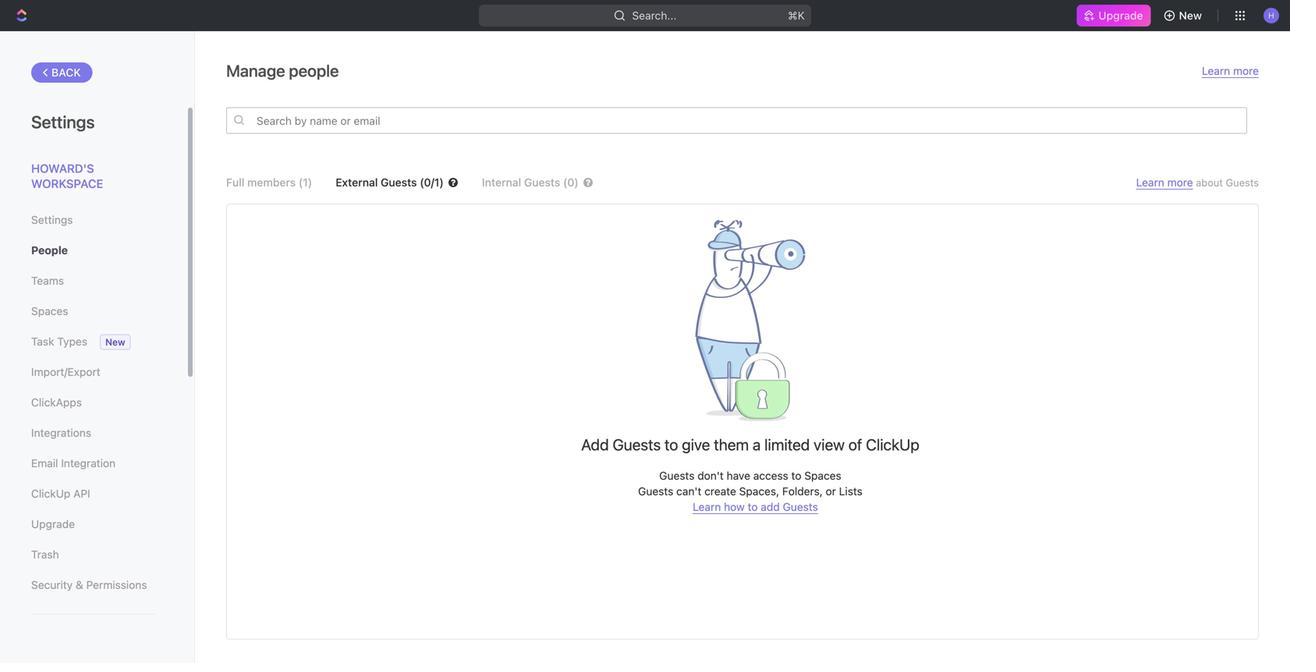 Task type: vqa. For each thing, say whether or not it's contained in the screenshot.
will
no



Task type: locate. For each thing, give the bounding box(es) containing it.
new button
[[1158, 3, 1212, 28]]

0 horizontal spatial learn
[[693, 501, 721, 513]]

guests up can't
[[660, 469, 695, 482]]

integration
[[61, 457, 116, 470]]

0 vertical spatial upgrade link
[[1077, 5, 1152, 27]]

lists
[[839, 485, 863, 498]]

1 horizontal spatial new
[[1180, 9, 1203, 22]]

0 horizontal spatial more
[[1168, 176, 1194, 189]]

clickapps
[[31, 396, 82, 409]]

⌘k
[[788, 9, 805, 22]]

0 vertical spatial spaces
[[31, 305, 68, 318]]

1 vertical spatial more
[[1168, 176, 1194, 189]]

upgrade
[[1099, 9, 1144, 22], [31, 518, 75, 531]]

1 vertical spatial upgrade link
[[31, 511, 155, 538]]

upgrade link
[[1077, 5, 1152, 27], [31, 511, 155, 538]]

upgrade left new button
[[1099, 9, 1144, 22]]

view
[[814, 435, 845, 454]]

add
[[761, 501, 780, 513]]

more for learn more
[[1234, 64, 1259, 77]]

1 horizontal spatial more
[[1234, 64, 1259, 77]]

0 vertical spatial upgrade
[[1099, 9, 1144, 22]]

0 vertical spatial learn
[[1203, 64, 1231, 77]]

email
[[31, 457, 58, 470]]

folders,
[[783, 485, 823, 498]]

2 vertical spatial learn
[[693, 501, 721, 513]]

guests right about
[[1226, 177, 1259, 188]]

2 horizontal spatial learn
[[1203, 64, 1231, 77]]

learn down new button
[[1203, 64, 1231, 77]]

guests
[[381, 176, 417, 189], [524, 176, 561, 189], [1226, 177, 1259, 188], [613, 435, 661, 454], [660, 469, 695, 482], [638, 485, 674, 498], [783, 501, 818, 513]]

more down "h" dropdown button
[[1234, 64, 1259, 77]]

1 horizontal spatial upgrade link
[[1077, 5, 1152, 27]]

settings
[[31, 112, 95, 132], [31, 213, 73, 226]]

more
[[1234, 64, 1259, 77], [1168, 176, 1194, 189]]

settings link
[[31, 207, 155, 233]]

search...
[[632, 9, 677, 22]]

spaces up the or
[[805, 469, 842, 482]]

back
[[52, 66, 81, 79]]

or
[[826, 485, 836, 498]]

2 horizontal spatial to
[[792, 469, 802, 482]]

spaces inside settings "element"
[[31, 305, 68, 318]]

spaces
[[31, 305, 68, 318], [805, 469, 842, 482]]

internal
[[482, 176, 521, 189]]

guests right add
[[613, 435, 661, 454]]

0 vertical spatial to
[[665, 435, 678, 454]]

have
[[727, 469, 751, 482]]

email integration link
[[31, 450, 155, 477]]

full
[[226, 176, 245, 189]]

learn how to add guests link
[[693, 501, 818, 514]]

guests inside 'learn more about guests'
[[1226, 177, 1259, 188]]

1 vertical spatial settings
[[31, 213, 73, 226]]

api
[[73, 487, 90, 500]]

clickup api link
[[31, 481, 155, 507]]

limited
[[765, 435, 810, 454]]

0 horizontal spatial spaces
[[31, 305, 68, 318]]

a
[[753, 435, 761, 454]]

0 vertical spatial more
[[1234, 64, 1259, 77]]

internal guests (0) button
[[482, 176, 617, 189]]

1 vertical spatial new
[[105, 337, 125, 348]]

clickup right the of
[[866, 435, 920, 454]]

h button
[[1259, 3, 1284, 28]]

upgrade link down clickup api link
[[31, 511, 155, 538]]

upgrade down "clickup api"
[[31, 518, 75, 531]]

1 vertical spatial learn
[[1137, 176, 1165, 189]]

to up folders, at the bottom
[[792, 469, 802, 482]]

guests left the (0/1)
[[381, 176, 417, 189]]

import/export link
[[31, 359, 155, 385]]

0 horizontal spatial to
[[665, 435, 678, 454]]

clickup inside settings "element"
[[31, 487, 70, 500]]

new
[[1180, 9, 1203, 22], [105, 337, 125, 348]]

don't
[[698, 469, 724, 482]]

trash
[[31, 548, 59, 561]]

clickup left api
[[31, 487, 70, 500]]

settings up "people"
[[31, 213, 73, 226]]

learn
[[1203, 64, 1231, 77], [1137, 176, 1165, 189], [693, 501, 721, 513]]

0 horizontal spatial clickup
[[31, 487, 70, 500]]

1 horizontal spatial spaces
[[805, 469, 842, 482]]

to
[[665, 435, 678, 454], [792, 469, 802, 482], [748, 501, 758, 513]]

0 vertical spatial settings
[[31, 112, 95, 132]]

clickup
[[866, 435, 920, 454], [31, 487, 70, 500]]

more left about
[[1168, 176, 1194, 189]]

1 horizontal spatial learn
[[1137, 176, 1165, 189]]

1 vertical spatial clickup
[[31, 487, 70, 500]]

full members (1)
[[226, 176, 312, 189]]

security & permissions link
[[31, 572, 155, 599]]

1 horizontal spatial to
[[748, 501, 758, 513]]

1 vertical spatial upgrade
[[31, 518, 75, 531]]

upgrade link left new button
[[1077, 5, 1152, 27]]

(0/1)
[[420, 176, 444, 189]]

guests down folders, at the bottom
[[783, 501, 818, 513]]

2 settings from the top
[[31, 213, 73, 226]]

create
[[705, 485, 737, 498]]

0 horizontal spatial upgrade link
[[31, 511, 155, 538]]

back link
[[31, 62, 93, 83]]

to down 'spaces,'
[[748, 501, 758, 513]]

0 horizontal spatial new
[[105, 337, 125, 348]]

settings up howard's
[[31, 112, 95, 132]]

(0)
[[563, 176, 579, 189]]

import/export
[[31, 366, 100, 378]]

learn down create
[[693, 501, 721, 513]]

spaces down the teams
[[31, 305, 68, 318]]

teams link
[[31, 268, 155, 294]]

0 vertical spatial new
[[1180, 9, 1203, 22]]

Search by name or email text field
[[226, 107, 1248, 134]]

workspace
[[31, 177, 103, 190]]

1 vertical spatial spaces
[[805, 469, 842, 482]]

1 horizontal spatial upgrade
[[1099, 9, 1144, 22]]

learn left about
[[1137, 176, 1165, 189]]

types
[[57, 335, 87, 348]]

guests don't have access to spaces guests can't create spaces, folders, or lists learn how to add guests
[[638, 469, 863, 513]]

to left give
[[665, 435, 678, 454]]

0 horizontal spatial upgrade
[[31, 518, 75, 531]]

external guests (0/1) button
[[336, 176, 459, 189]]

1 horizontal spatial clickup
[[866, 435, 920, 454]]

external
[[336, 176, 378, 189]]



Task type: describe. For each thing, give the bounding box(es) containing it.
1 settings from the top
[[31, 112, 95, 132]]

permissions
[[86, 579, 147, 592]]

can't
[[677, 485, 702, 498]]

people
[[31, 244, 68, 257]]

people link
[[31, 237, 155, 264]]

manage people
[[226, 61, 339, 80]]

give
[[682, 435, 710, 454]]

&
[[76, 579, 83, 592]]

spaces inside guests don't have access to spaces guests can't create spaces, folders, or lists learn how to add guests
[[805, 469, 842, 482]]

security & permissions
[[31, 579, 147, 592]]

trash link
[[31, 542, 155, 568]]

guests left can't
[[638, 485, 674, 498]]

learn more
[[1203, 64, 1259, 77]]

external guests (0/1)
[[336, 176, 444, 189]]

learn inside guests don't have access to spaces guests can't create spaces, folders, or lists learn how to add guests
[[693, 501, 721, 513]]

teams
[[31, 274, 64, 287]]

new inside button
[[1180, 9, 1203, 22]]

clickapps link
[[31, 389, 155, 416]]

learn for learn more about guests
[[1137, 176, 1165, 189]]

integrations link
[[31, 420, 155, 446]]

add guests to give them a limited view of clickup
[[582, 435, 920, 454]]

more for learn more about guests
[[1168, 176, 1194, 189]]

about
[[1196, 177, 1224, 188]]

access
[[754, 469, 789, 482]]

howard's
[[31, 162, 94, 175]]

manage
[[226, 61, 285, 80]]

them
[[714, 435, 749, 454]]

add
[[582, 435, 609, 454]]

people
[[289, 61, 339, 80]]

task types
[[31, 335, 87, 348]]

howard's workspace
[[31, 162, 103, 190]]

of
[[849, 435, 863, 454]]

0 vertical spatial clickup
[[866, 435, 920, 454]]

new inside settings "element"
[[105, 337, 125, 348]]

clickup api
[[31, 487, 90, 500]]

integrations
[[31, 426, 91, 439]]

task
[[31, 335, 54, 348]]

upgrade inside settings "element"
[[31, 518, 75, 531]]

email integration
[[31, 457, 116, 470]]

members
[[247, 176, 296, 189]]

learn more about guests
[[1137, 176, 1259, 189]]

settings element
[[0, 31, 195, 663]]

full members (1) button
[[226, 176, 312, 189]]

how
[[724, 501, 745, 513]]

spaces,
[[740, 485, 780, 498]]

security
[[31, 579, 73, 592]]

(1)
[[299, 176, 312, 189]]

h
[[1269, 11, 1275, 20]]

guests left (0)
[[524, 176, 561, 189]]

learn for learn more
[[1203, 64, 1231, 77]]

2 vertical spatial to
[[748, 501, 758, 513]]

internal guests (0)
[[482, 176, 579, 189]]

spaces link
[[31, 298, 155, 325]]

1 vertical spatial to
[[792, 469, 802, 482]]



